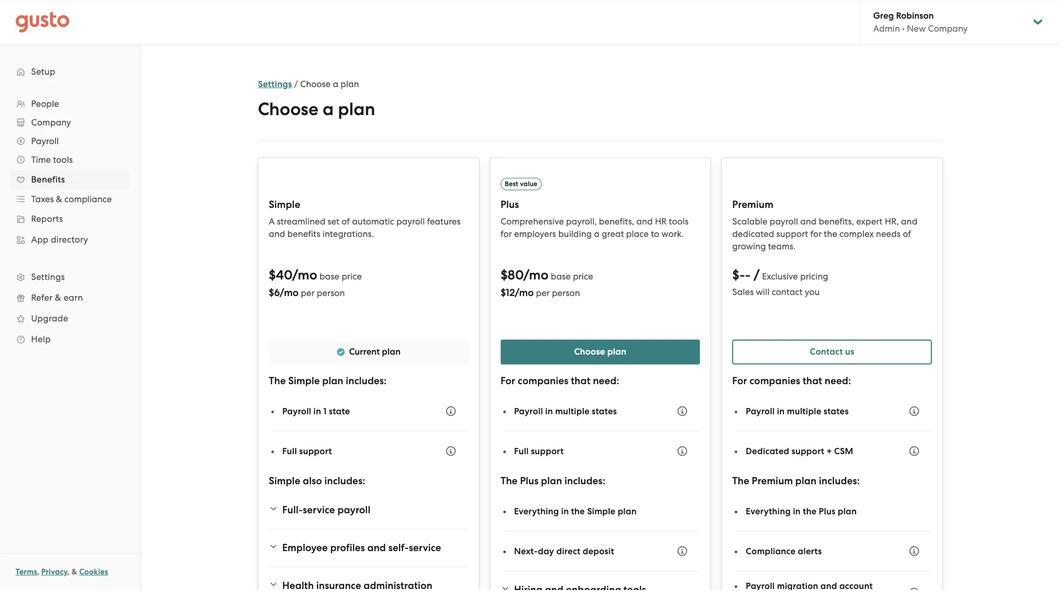 Task type: describe. For each thing, give the bounding box(es) containing it.
per for 40
[[301, 288, 315, 299]]

app
[[31, 235, 49, 245]]

terms , privacy , & cookies
[[16, 568, 108, 577]]

settings for settings / choose a plan
[[258, 79, 292, 90]]

greg robinson admin • new company
[[874, 10, 969, 34]]

includes: for the plus plan includes:
[[565, 476, 606, 488]]

price for 40
[[342, 272, 362, 282]]

1
[[324, 406, 327, 417]]

80
[[508, 267, 524, 284]]

in for 40
[[314, 406, 321, 417]]

multiple for /mo
[[556, 406, 590, 417]]

help
[[31, 334, 51, 345]]

in for -
[[778, 406, 785, 417]]

/ inside settings / choose a plan
[[294, 79, 298, 89]]

the premium plan includes:
[[733, 476, 860, 488]]

us
[[846, 347, 855, 358]]

teams.
[[769, 241, 796, 252]]

terms
[[16, 568, 37, 577]]

self-
[[389, 543, 409, 555]]

the simple plan includes:
[[269, 375, 387, 387]]

/mo down employers
[[524, 267, 549, 284]]

admin
[[874, 23, 901, 34]]

and inside comprehensive payroll, benefits, and hr tools for employers building a great place to work.
[[637, 217, 653, 227]]

app directory
[[31, 235, 88, 245]]

choose for choose a plan
[[258, 99, 319, 120]]

refer & earn link
[[10, 289, 130, 307]]

$-- / exclusive pricing sales will contact you
[[733, 267, 829, 298]]

a streamlined set of automatic payroll features and benefits integrations.
[[269, 217, 461, 239]]

contact us button
[[733, 340, 933, 365]]

& for compliance
[[56, 194, 62, 205]]

cookies button
[[79, 567, 108, 579]]

streamlined
[[277, 217, 326, 227]]

need: for /
[[825, 375, 852, 387]]

choose plan
[[575, 347, 627, 358]]

includes: for the premium plan includes:
[[820, 476, 860, 488]]

full-service payroll button
[[269, 499, 469, 523]]

full-service payroll
[[283, 505, 371, 517]]

payroll in multiple states for /
[[746, 406, 849, 417]]

employee
[[283, 543, 328, 555]]

that for /mo
[[571, 375, 591, 387]]

the for $-
[[733, 476, 750, 488]]

csm
[[835, 446, 854, 457]]

state
[[329, 406, 350, 417]]

earn
[[64, 293, 83, 303]]

taxes & compliance button
[[10, 190, 130, 209]]

1 vertical spatial premium
[[752, 476, 794, 488]]

value
[[520, 180, 538, 188]]

of inside a streamlined set of automatic payroll features and benefits integrations.
[[342, 217, 350, 227]]

and inside dropdown button
[[368, 543, 386, 555]]

contact
[[772, 287, 803, 298]]

settings for settings
[[31, 272, 65, 283]]

payroll inside a streamlined set of automatic payroll features and benefits integrations.
[[397, 217, 425, 227]]

/ inside $-- / exclusive pricing sales will contact you
[[754, 267, 761, 284]]

0 vertical spatial service
[[303, 505, 335, 517]]

simple left the also
[[269, 476, 301, 488]]

need: for /mo
[[593, 375, 620, 387]]

benefits link
[[10, 170, 130, 189]]

growing
[[733, 241, 767, 252]]

next-day direct deposit
[[514, 547, 615, 557]]

best value
[[505, 180, 538, 188]]

full support for 80
[[514, 446, 564, 457]]

payroll for 40
[[283, 406, 312, 417]]

support for 40
[[299, 446, 332, 457]]

-
[[746, 267, 751, 284]]

choose a plan
[[258, 99, 376, 120]]

deposit
[[583, 547, 615, 557]]

person for 40
[[317, 288, 345, 299]]

upgrade link
[[10, 310, 130, 328]]

company inside dropdown button
[[31, 117, 71, 128]]

complex
[[840, 229, 875, 239]]

privacy link
[[41, 568, 68, 577]]

base for 80
[[551, 272, 571, 282]]

dedicated support + csm
[[746, 446, 854, 457]]

everything in the simple plan
[[514, 507, 637, 518]]

contact
[[811, 347, 844, 358]]

hr,
[[886, 217, 900, 227]]

reports link
[[10, 210, 130, 229]]

time tools
[[31, 155, 73, 165]]

payroll in multiple states for /mo
[[514, 406, 617, 417]]

comprehensive
[[501, 217, 564, 227]]

simple up deposit
[[588, 507, 616, 518]]

employers
[[515, 229, 557, 239]]

per for 80
[[536, 288, 550, 299]]

support for -
[[792, 446, 825, 457]]

of inside "scalable payroll and benefits, expert hr, and dedicated support for the complex needs of growing teams."
[[904, 229, 912, 239]]

12
[[506, 287, 515, 299]]

day
[[538, 547, 555, 557]]

the inside "scalable payroll and benefits, expert hr, and dedicated support for the complex needs of growing teams."
[[825, 229, 838, 239]]

work.
[[662, 229, 684, 239]]

full for 40
[[283, 446, 297, 457]]

$ 80 /mo base price $ 12 /mo per person
[[501, 267, 594, 299]]

1 , from the left
[[37, 568, 39, 577]]

for companies that need: for /mo
[[501, 375, 620, 387]]

a inside settings / choose a plan
[[333, 79, 339, 89]]

integrations.
[[323, 229, 374, 239]]

2 , from the left
[[68, 568, 70, 577]]

choose plan button
[[501, 340, 701, 365]]

states for /
[[824, 406, 849, 417]]

$ 40 /mo base price $ 6 /mo per person
[[269, 267, 362, 299]]

benefits, inside "scalable payroll and benefits, expert hr, and dedicated support for the complex needs of growing teams."
[[819, 217, 855, 227]]

for for 80
[[501, 375, 516, 387]]

support for 80
[[531, 446, 564, 457]]

0 vertical spatial premium
[[733, 199, 774, 211]]

taxes & compliance
[[31, 194, 112, 205]]

for companies that need: for /
[[733, 375, 852, 387]]

and inside a streamlined set of automatic payroll features and benefits integrations.
[[269, 229, 285, 239]]

current plan
[[349, 347, 401, 358]]

people button
[[10, 95, 130, 113]]

multiple for /
[[788, 406, 822, 417]]

•
[[903, 23, 906, 34]]

payroll in 1 state
[[283, 406, 350, 417]]

time
[[31, 155, 51, 165]]

1 vertical spatial a
[[323, 99, 334, 120]]

choose inside settings / choose a plan
[[300, 79, 331, 89]]

upgrade
[[31, 314, 68, 324]]

states for /mo
[[592, 406, 617, 417]]

1 horizontal spatial service
[[409, 543, 442, 555]]

2 horizontal spatial plus
[[820, 507, 836, 518]]

employee profiles and self-service button
[[269, 536, 469, 561]]

to
[[651, 229, 660, 239]]

scalable
[[733, 217, 768, 227]]

+
[[827, 446, 833, 457]]

cookies
[[79, 568, 108, 577]]



Task type: locate. For each thing, give the bounding box(es) containing it.
1 vertical spatial settings
[[31, 272, 65, 283]]

company right new
[[929, 23, 969, 34]]

expert
[[857, 217, 883, 227]]

employee profiles and self-service
[[283, 543, 442, 555]]

1 horizontal spatial full
[[514, 446, 529, 457]]

1 horizontal spatial plus
[[520, 476, 539, 488]]

plan inside settings / choose a plan
[[341, 79, 359, 89]]

1 vertical spatial plus
[[520, 476, 539, 488]]

2 benefits, from the left
[[819, 217, 855, 227]]

2 vertical spatial &
[[72, 568, 77, 577]]

6
[[274, 287, 280, 299]]

service
[[303, 505, 335, 517], [409, 543, 442, 555]]

2 vertical spatial plus
[[820, 507, 836, 518]]

1 per from the left
[[301, 288, 315, 299]]

support up the plus plan includes:
[[531, 446, 564, 457]]

0 horizontal spatial company
[[31, 117, 71, 128]]

scalable payroll and benefits, expert hr, and dedicated support for the complex needs of growing teams.
[[733, 217, 918, 252]]

0 horizontal spatial need:
[[593, 375, 620, 387]]

0 horizontal spatial person
[[317, 288, 345, 299]]

1 states from the left
[[592, 406, 617, 417]]

payroll inside "full-service payroll" dropdown button
[[338, 505, 371, 517]]

0 horizontal spatial the
[[572, 507, 585, 518]]

payroll
[[31, 136, 59, 146], [283, 406, 312, 417], [514, 406, 543, 417], [746, 406, 775, 417]]

the for $
[[501, 476, 518, 488]]

per right 12
[[536, 288, 550, 299]]

/
[[294, 79, 298, 89], [754, 267, 761, 284]]

full-
[[283, 505, 303, 517]]

0 horizontal spatial for
[[501, 229, 512, 239]]

a up choose a plan
[[333, 79, 339, 89]]

2 per from the left
[[536, 288, 550, 299]]

terms link
[[16, 568, 37, 577]]

payroll up profiles
[[338, 505, 371, 517]]

the for /mo
[[572, 507, 585, 518]]

a left great
[[595, 229, 600, 239]]

0 horizontal spatial full support
[[283, 446, 332, 457]]

in
[[314, 406, 321, 417], [546, 406, 553, 417], [778, 406, 785, 417], [562, 507, 569, 518], [794, 507, 801, 518]]

2 horizontal spatial the
[[825, 229, 838, 239]]

1 horizontal spatial payroll
[[397, 217, 425, 227]]

1 vertical spatial choose
[[258, 99, 319, 120]]

of right set
[[342, 217, 350, 227]]

support up teams.
[[777, 229, 809, 239]]

1 horizontal spatial companies
[[750, 375, 801, 387]]

full
[[283, 446, 297, 457], [514, 446, 529, 457]]

includes: down csm
[[820, 476, 860, 488]]

benefits, inside comprehensive payroll, benefits, and hr tools for employers building a great place to work.
[[599, 217, 635, 227]]

/mo down 80 on the left of the page
[[515, 287, 534, 299]]

1 vertical spatial tools
[[669, 217, 689, 227]]

settings / choose a plan
[[258, 79, 359, 90]]

2 horizontal spatial payroll
[[770, 217, 799, 227]]

full up the simple also includes:
[[283, 446, 297, 457]]

1 for from the left
[[501, 229, 512, 239]]

settings
[[258, 79, 292, 90], [31, 272, 65, 283]]

0 horizontal spatial ,
[[37, 568, 39, 577]]

for companies that need: down contact
[[733, 375, 852, 387]]

tools inside comprehensive payroll, benefits, and hr tools for employers building a great place to work.
[[669, 217, 689, 227]]

for for -
[[733, 375, 748, 387]]

0 vertical spatial &
[[56, 194, 62, 205]]

payroll,
[[567, 217, 597, 227]]

base inside $ 40 /mo base price $ 6 /mo per person
[[320, 272, 340, 282]]

1 horizontal spatial for
[[733, 375, 748, 387]]

everything for /
[[746, 507, 791, 518]]

1 vertical spatial service
[[409, 543, 442, 555]]

support up the simple also includes:
[[299, 446, 332, 457]]

2 horizontal spatial the
[[733, 476, 750, 488]]

0 vertical spatial /
[[294, 79, 298, 89]]

best
[[505, 180, 519, 188]]

1 base from the left
[[320, 272, 340, 282]]

the for /
[[804, 507, 817, 518]]

states
[[592, 406, 617, 417], [824, 406, 849, 417]]

2 for companies that need: from the left
[[733, 375, 852, 387]]

direct
[[557, 547, 581, 557]]

full up the plus plan includes:
[[514, 446, 529, 457]]

0 horizontal spatial settings link
[[10, 268, 130, 287]]

1 horizontal spatial need:
[[825, 375, 852, 387]]

, left cookies
[[68, 568, 70, 577]]

compliance alerts
[[746, 547, 823, 557]]

2 companies from the left
[[750, 375, 801, 387]]

2 for from the left
[[733, 375, 748, 387]]

price down integrations.
[[342, 272, 362, 282]]

1 horizontal spatial states
[[824, 406, 849, 417]]

tools inside dropdown button
[[53, 155, 73, 165]]

includes: for the simple plan includes:
[[346, 375, 387, 387]]

2 everything from the left
[[746, 507, 791, 518]]

settings link up choose a plan
[[258, 79, 292, 90]]

tools down payroll 'dropdown button' in the left top of the page
[[53, 155, 73, 165]]

choose
[[300, 79, 331, 89], [258, 99, 319, 120], [575, 347, 606, 358]]

base for 40
[[320, 272, 340, 282]]

price inside the $ 80 /mo base price $ 12 /mo per person
[[573, 272, 594, 282]]

/mo down 40 in the top left of the page
[[280, 287, 299, 299]]

hr
[[656, 217, 667, 227]]

1 full from the left
[[283, 446, 297, 457]]

$-
[[733, 267, 746, 284]]

1 horizontal spatial for companies that need:
[[733, 375, 852, 387]]

in for 80
[[546, 406, 553, 417]]

support left +
[[792, 446, 825, 457]]

list containing people
[[0, 95, 140, 350]]

setup link
[[10, 62, 130, 81]]

comprehensive payroll, benefits, and hr tools for employers building a great place to work.
[[501, 217, 689, 239]]

0 vertical spatial settings link
[[258, 79, 292, 90]]

refer
[[31, 293, 53, 303]]

payroll left features
[[397, 217, 425, 227]]

payroll for 80
[[514, 406, 543, 417]]

$
[[269, 267, 276, 284], [501, 267, 508, 284], [269, 287, 274, 299], [501, 287, 506, 299]]

list
[[0, 95, 140, 350]]

full support for 40
[[283, 446, 332, 457]]

1 vertical spatial /
[[754, 267, 761, 284]]

/mo down benefits
[[292, 267, 318, 284]]

2 multiple from the left
[[788, 406, 822, 417]]

1 vertical spatial &
[[55, 293, 61, 303]]

dedicated
[[746, 446, 790, 457]]

1 vertical spatial of
[[904, 229, 912, 239]]

company down people
[[31, 117, 71, 128]]

need:
[[593, 375, 620, 387], [825, 375, 852, 387]]

2 vertical spatial a
[[595, 229, 600, 239]]

0 vertical spatial a
[[333, 79, 339, 89]]

2 vertical spatial choose
[[575, 347, 606, 358]]

0 horizontal spatial plus
[[501, 199, 520, 211]]

1 benefits, from the left
[[599, 217, 635, 227]]

2 for from the left
[[811, 229, 822, 239]]

tools
[[53, 155, 73, 165], [669, 217, 689, 227]]

& left cookies
[[72, 568, 77, 577]]

1 full support from the left
[[283, 446, 332, 457]]

2 full from the left
[[514, 446, 529, 457]]

people
[[31, 99, 59, 109]]

premium up scalable
[[733, 199, 774, 211]]

choose for choose plan
[[575, 347, 606, 358]]

alerts
[[799, 547, 823, 557]]

0 horizontal spatial companies
[[518, 375, 569, 387]]

1 horizontal spatial tools
[[669, 217, 689, 227]]

1 payroll in multiple states from the left
[[514, 406, 617, 417]]

/ right -
[[754, 267, 761, 284]]

1 horizontal spatial base
[[551, 272, 571, 282]]

1 price from the left
[[342, 272, 362, 282]]

1 horizontal spatial full support
[[514, 446, 564, 457]]

0 horizontal spatial per
[[301, 288, 315, 299]]

tools up work.
[[669, 217, 689, 227]]

& right taxes
[[56, 194, 62, 205]]

1 horizontal spatial company
[[929, 23, 969, 34]]

support inside "scalable payroll and benefits, expert hr, and dedicated support for the complex needs of growing teams."
[[777, 229, 809, 239]]

companies
[[518, 375, 569, 387], [750, 375, 801, 387]]

0 vertical spatial plus
[[501, 199, 520, 211]]

settings inside gusto navigation element
[[31, 272, 65, 283]]

directory
[[51, 235, 88, 245]]

1 horizontal spatial multiple
[[788, 406, 822, 417]]

premium
[[733, 199, 774, 211], [752, 476, 794, 488]]

0 horizontal spatial benefits,
[[599, 217, 635, 227]]

1 companies from the left
[[518, 375, 569, 387]]

2 full support from the left
[[514, 446, 564, 457]]

includes: right the also
[[325, 476, 366, 488]]

0 horizontal spatial base
[[320, 272, 340, 282]]

plan inside button
[[608, 347, 627, 358]]

base down building
[[551, 272, 571, 282]]

1 horizontal spatial everything
[[746, 507, 791, 518]]

help link
[[10, 330, 130, 349]]

everything for /mo
[[514, 507, 559, 518]]

1 horizontal spatial /
[[754, 267, 761, 284]]

1 vertical spatial company
[[31, 117, 71, 128]]

benefits, up complex
[[819, 217, 855, 227]]

refer & earn
[[31, 293, 83, 303]]

great
[[602, 229, 625, 239]]

settings up choose a plan
[[258, 79, 292, 90]]

1 for from the left
[[501, 375, 516, 387]]

need: down choose plan button
[[593, 375, 620, 387]]

payroll up teams.
[[770, 217, 799, 227]]

includes: up the everything in the simple plan
[[565, 476, 606, 488]]

for inside comprehensive payroll, benefits, and hr tools for employers building a great place to work.
[[501, 229, 512, 239]]

0 vertical spatial settings
[[258, 79, 292, 90]]

2 base from the left
[[551, 272, 571, 282]]

per inside the $ 80 /mo base price $ 12 /mo per person
[[536, 288, 550, 299]]

needs
[[877, 229, 901, 239]]

for companies that need: down choose plan button
[[501, 375, 620, 387]]

1 person from the left
[[317, 288, 345, 299]]

that for /
[[803, 375, 823, 387]]

0 vertical spatial tools
[[53, 155, 73, 165]]

0 horizontal spatial for companies that need:
[[501, 375, 620, 387]]

benefits, up great
[[599, 217, 635, 227]]

everything up compliance
[[746, 507, 791, 518]]

, left privacy
[[37, 568, 39, 577]]

1 vertical spatial settings link
[[10, 268, 130, 287]]

payroll for -
[[746, 406, 775, 417]]

1 horizontal spatial ,
[[68, 568, 70, 577]]

price down building
[[573, 272, 594, 282]]

full support up the also
[[283, 446, 332, 457]]

building
[[559, 229, 592, 239]]

includes: down 'current'
[[346, 375, 387, 387]]

simple also includes:
[[269, 476, 366, 488]]

of right needs
[[904, 229, 912, 239]]

1 horizontal spatial person
[[552, 288, 580, 299]]

benefits
[[288, 229, 321, 239]]

full support up the plus plan includes:
[[514, 446, 564, 457]]

companies for /mo
[[518, 375, 569, 387]]

premium down dedicated
[[752, 476, 794, 488]]

a inside comprehensive payroll, benefits, and hr tools for employers building a great place to work.
[[595, 229, 600, 239]]

1 everything from the left
[[514, 507, 559, 518]]

0 horizontal spatial payroll
[[338, 505, 371, 517]]

need: down "contact us" button at the bottom
[[825, 375, 852, 387]]

1 multiple from the left
[[556, 406, 590, 417]]

payroll button
[[10, 132, 130, 151]]

0 horizontal spatial payroll in multiple states
[[514, 406, 617, 417]]

profiles
[[331, 543, 365, 555]]

1 horizontal spatial the
[[804, 507, 817, 518]]

2 need: from the left
[[825, 375, 852, 387]]

payroll inside payroll 'dropdown button'
[[31, 136, 59, 146]]

for inside "scalable payroll and benefits, expert hr, and dedicated support for the complex needs of growing teams."
[[811, 229, 822, 239]]

0 horizontal spatial the
[[269, 375, 286, 387]]

next-
[[514, 547, 538, 557]]

the down the plus plan includes:
[[572, 507, 585, 518]]

/ up choose a plan
[[294, 79, 298, 89]]

2 that from the left
[[803, 375, 823, 387]]

1 that from the left
[[571, 375, 591, 387]]

settings link
[[258, 79, 292, 90], [10, 268, 130, 287]]

0 horizontal spatial tools
[[53, 155, 73, 165]]

0 horizontal spatial full
[[283, 446, 297, 457]]

1 horizontal spatial benefits,
[[819, 217, 855, 227]]

payroll in multiple states
[[514, 406, 617, 417], [746, 406, 849, 417]]

taxes
[[31, 194, 54, 205]]

2 states from the left
[[824, 406, 849, 417]]

price for 80
[[573, 272, 594, 282]]

0 horizontal spatial multiple
[[556, 406, 590, 417]]

company inside greg robinson admin • new company
[[929, 23, 969, 34]]

the left complex
[[825, 229, 838, 239]]

1 horizontal spatial per
[[536, 288, 550, 299]]

& left earn
[[55, 293, 61, 303]]

settings link up refer & earn link on the left of page
[[10, 268, 130, 287]]

the down the premium plan includes:
[[804, 507, 817, 518]]

payroll inside "scalable payroll and benefits, expert hr, and dedicated support for the complex needs of growing teams."
[[770, 217, 799, 227]]

full for 80
[[514, 446, 529, 457]]

0 horizontal spatial of
[[342, 217, 350, 227]]

1 horizontal spatial for
[[811, 229, 822, 239]]

1 horizontal spatial payroll in multiple states
[[746, 406, 849, 417]]

plan
[[341, 79, 359, 89], [338, 99, 376, 120], [382, 347, 401, 358], [608, 347, 627, 358], [323, 375, 344, 387], [541, 476, 563, 488], [796, 476, 817, 488], [618, 507, 637, 518], [838, 507, 858, 518]]

automatic
[[352, 217, 395, 227]]

0 horizontal spatial service
[[303, 505, 335, 517]]

0 horizontal spatial that
[[571, 375, 591, 387]]

app directory link
[[10, 231, 130, 249]]

settings up the refer
[[31, 272, 65, 283]]

contact us
[[811, 347, 855, 358]]

0 horizontal spatial for
[[501, 375, 516, 387]]

1 for companies that need: from the left
[[501, 375, 620, 387]]

0 horizontal spatial price
[[342, 272, 362, 282]]

1 horizontal spatial settings link
[[258, 79, 292, 90]]

0 vertical spatial company
[[929, 23, 969, 34]]

everything down the plus plan includes:
[[514, 507, 559, 518]]

compliance
[[746, 547, 796, 557]]

company button
[[10, 113, 130, 132]]

companies for /
[[750, 375, 801, 387]]

simple up the a
[[269, 199, 301, 211]]

1 horizontal spatial of
[[904, 229, 912, 239]]

person inside the $ 80 /mo base price $ 12 /mo per person
[[552, 288, 580, 299]]

the
[[825, 229, 838, 239], [572, 507, 585, 518], [804, 507, 817, 518]]

current
[[349, 347, 380, 358]]

per
[[301, 288, 315, 299], [536, 288, 550, 299]]

2 price from the left
[[573, 272, 594, 282]]

you
[[805, 287, 820, 298]]

person
[[317, 288, 345, 299], [552, 288, 580, 299]]

base right 40 in the top left of the page
[[320, 272, 340, 282]]

person for 80
[[552, 288, 580, 299]]

2 person from the left
[[552, 288, 580, 299]]

0 horizontal spatial states
[[592, 406, 617, 417]]

a down settings / choose a plan on the top left
[[323, 99, 334, 120]]

& for earn
[[55, 293, 61, 303]]

per right 6
[[301, 288, 315, 299]]

& inside dropdown button
[[56, 194, 62, 205]]

person inside $ 40 /mo base price $ 6 /mo per person
[[317, 288, 345, 299]]

per inside $ 40 /mo base price $ 6 /mo per person
[[301, 288, 315, 299]]

0 horizontal spatial /
[[294, 79, 298, 89]]

2 payroll in multiple states from the left
[[746, 406, 849, 417]]

support
[[777, 229, 809, 239], [299, 446, 332, 457], [531, 446, 564, 457], [792, 446, 825, 457]]

everything
[[514, 507, 559, 518], [746, 507, 791, 518]]

0 vertical spatial choose
[[300, 79, 331, 89]]

for down comprehensive
[[501, 229, 512, 239]]

benefits
[[31, 174, 65, 185]]

1 horizontal spatial price
[[573, 272, 594, 282]]

everything in the plus plan
[[746, 507, 858, 518]]

that
[[571, 375, 591, 387], [803, 375, 823, 387]]

simple up the payroll in 1 state
[[288, 375, 320, 387]]

1 need: from the left
[[593, 375, 620, 387]]

1 horizontal spatial that
[[803, 375, 823, 387]]

0 vertical spatial of
[[342, 217, 350, 227]]

robinson
[[897, 10, 935, 21]]

that down choose plan button
[[571, 375, 591, 387]]

price inside $ 40 /mo base price $ 6 /mo per person
[[342, 272, 362, 282]]

1 horizontal spatial settings
[[258, 79, 292, 90]]

features
[[427, 217, 461, 227]]

base inside the $ 80 /mo base price $ 12 /mo per person
[[551, 272, 571, 282]]

that down contact
[[803, 375, 823, 387]]

gusto navigation element
[[0, 45, 140, 367]]

choose inside choose plan button
[[575, 347, 606, 358]]

also
[[303, 476, 322, 488]]

home image
[[16, 12, 70, 32]]

1 horizontal spatial the
[[501, 476, 518, 488]]

0 horizontal spatial settings
[[31, 272, 65, 283]]

for left complex
[[811, 229, 822, 239]]

sales
[[733, 287, 754, 298]]

setup
[[31, 66, 55, 77]]

0 horizontal spatial everything
[[514, 507, 559, 518]]



Task type: vqa. For each thing, say whether or not it's contained in the screenshot.
Team
no



